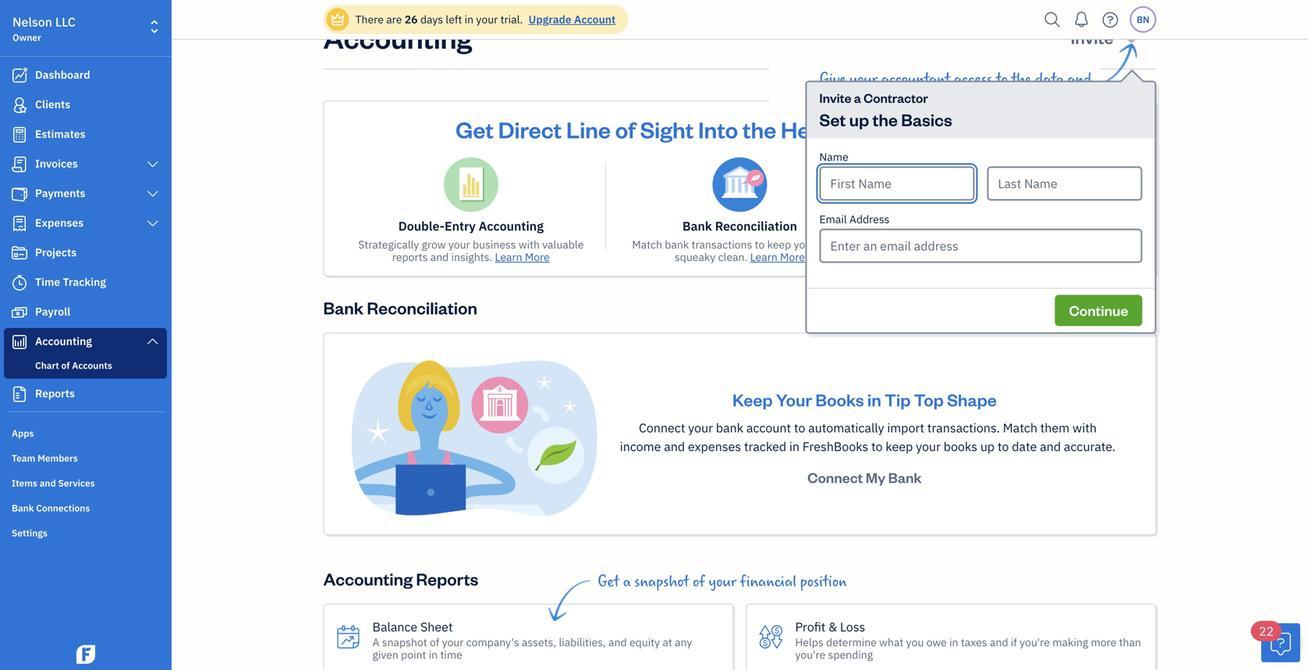 Task type: vqa. For each thing, say whether or not it's contained in the screenshot.
liabilities,
yes



Task type: locate. For each thing, give the bounding box(es) containing it.
expense image
[[10, 216, 29, 232]]

0 horizontal spatial you're
[[795, 648, 826, 663]]

bank reconciliation
[[683, 218, 797, 234], [323, 297, 477, 319]]

learn for reconciliation
[[750, 250, 778, 264]]

and left equity at bottom
[[609, 636, 627, 650]]

0 horizontal spatial with
[[519, 238, 540, 252]]

profit
[[795, 620, 826, 636]]

chart inside "link"
[[35, 360, 59, 372]]

keep down "import" on the bottom
[[886, 439, 913, 455]]

get for get direct line of sight into the health of your business
[[456, 115, 494, 144]]

and right items
[[40, 477, 56, 490]]

and left insights. at the top of the page
[[430, 250, 449, 264]]

invite for invite
[[1071, 26, 1114, 48]]

and up need
[[1068, 71, 1092, 88]]

connect my bank
[[808, 469, 922, 487]]

1 vertical spatial get
[[598, 574, 619, 591]]

more right business
[[525, 250, 550, 264]]

the down 'contractor'
[[873, 108, 898, 131]]

client image
[[10, 98, 29, 113]]

learn right insights. at the top of the page
[[495, 250, 522, 264]]

1 vertical spatial journal
[[930, 238, 967, 252]]

to right clean.
[[755, 238, 765, 252]]

0 vertical spatial keep
[[767, 238, 791, 252]]

and down them
[[1040, 439, 1061, 455]]

1 vertical spatial books
[[944, 439, 978, 455]]

team members link
[[4, 446, 167, 470]]

chart image
[[10, 335, 29, 350]]

health
[[781, 115, 850, 144]]

data
[[1035, 71, 1064, 88]]

2 vertical spatial chart
[[35, 360, 59, 372]]

1 vertical spatial bank reconciliation
[[323, 297, 477, 319]]

1 vertical spatial chevron large down image
[[146, 218, 160, 230]]

accounting reports
[[323, 568, 478, 591]]

up right set
[[849, 108, 869, 131]]

learn right clean.
[[750, 250, 778, 264]]

0 vertical spatial snapshot
[[634, 574, 689, 591]]

reports down access
[[985, 90, 1027, 107]]

what
[[879, 636, 904, 650]]

in left tip
[[868, 389, 881, 411]]

connect for my
[[808, 469, 863, 487]]

0 horizontal spatial invite
[[820, 89, 852, 106]]

and inside main element
[[40, 477, 56, 490]]

accounts down accounting link
[[72, 360, 112, 372]]

more for double-entry accounting
[[525, 250, 550, 264]]

to left date on the bottom right
[[998, 439, 1009, 455]]

Last Name text field
[[987, 167, 1143, 201]]

a
[[854, 89, 861, 106], [623, 574, 631, 591]]

items
[[12, 477, 37, 490]]

business
[[473, 238, 516, 252]]

in inside profit & loss helps determine what you owe in taxes and if you're making more than you're spending
[[950, 636, 958, 650]]

match up date on the bottom right
[[1003, 420, 1038, 437]]

invite down give
[[820, 89, 852, 106]]

dashboard image
[[10, 68, 29, 83]]

upgrade
[[529, 12, 572, 27]]

0 horizontal spatial learn
[[495, 250, 522, 264]]

with left valuable at the top of the page
[[519, 238, 540, 252]]

contractor
[[864, 89, 928, 106]]

1 horizontal spatial get
[[598, 574, 619, 591]]

1 horizontal spatial you're
[[1020, 636, 1050, 650]]

0 vertical spatial your
[[879, 115, 927, 144]]

invite left chevrondown image
[[1071, 26, 1114, 48]]

0 vertical spatial books
[[818, 238, 848, 252]]

3 chevron large down image from the top
[[146, 335, 160, 348]]

1 horizontal spatial connect
[[808, 469, 863, 487]]

0 horizontal spatial reports
[[35, 387, 75, 401]]

with down journal entries and chart of accounts
[[989, 250, 1010, 264]]

1 horizontal spatial reports
[[416, 568, 478, 591]]

the inside create journal entries and edit accounts in the chart of accounts with
[[1107, 238, 1123, 252]]

books inside "match bank transactions to keep your books squeaky clean."
[[818, 238, 848, 252]]

chart down first name text field
[[899, 250, 926, 264]]

project image
[[10, 246, 29, 261]]

1 horizontal spatial with
[[989, 250, 1010, 264]]

in right owe
[[950, 636, 958, 650]]

chart up edit
[[1015, 218, 1047, 234]]

freshbooks
[[803, 439, 869, 455]]

1 vertical spatial a
[[623, 574, 631, 591]]

bank right my
[[888, 469, 922, 487]]

0 horizontal spatial chart
[[35, 360, 59, 372]]

in
[[465, 12, 474, 27], [1095, 238, 1104, 252], [868, 389, 881, 411], [789, 439, 800, 455], [950, 636, 958, 650], [429, 648, 438, 663]]

1 horizontal spatial keep
[[886, 439, 913, 455]]

and down journal entries and chart of accounts
[[1006, 238, 1025, 252]]

1 vertical spatial reports
[[416, 568, 478, 591]]

connect up the 'income'
[[639, 420, 685, 437]]

of inside balance sheet a snapshot of your company's assets, liabilities, and equity at any given point in time
[[430, 636, 439, 650]]

1 horizontal spatial learn more
[[750, 250, 805, 264]]

than
[[1119, 636, 1141, 650]]

entries
[[947, 218, 988, 234], [969, 238, 1004, 252]]

your
[[879, 115, 927, 144], [776, 389, 812, 411]]

the left data
[[1012, 71, 1032, 88]]

1 vertical spatial snapshot
[[382, 636, 427, 650]]

learn more for double-entry accounting
[[495, 250, 550, 264]]

reports inside give your accountant access to the data and reports they need
[[985, 90, 1027, 107]]

1 vertical spatial reconciliation
[[367, 297, 477, 319]]

1 horizontal spatial more
[[780, 250, 805, 264]]

reports up sheet
[[416, 568, 478, 591]]

2 more from the left
[[780, 250, 805, 264]]

match bank transactions to keep your books squeaky clean.
[[632, 238, 848, 264]]

line
[[566, 115, 611, 144]]

0 horizontal spatial up
[[849, 108, 869, 131]]

2 learn from the left
[[750, 250, 778, 264]]

chart down accounting link
[[35, 360, 59, 372]]

0 vertical spatial match
[[632, 238, 662, 252]]

chart inside create journal entries and edit accounts in the chart of accounts with
[[899, 250, 926, 264]]

match inside "connect your bank account to automatically import transactions. match them with income and expenses tracked in freshbooks to keep your books up to date and accurate."
[[1003, 420, 1038, 437]]

point
[[401, 648, 426, 663]]

direct
[[498, 115, 562, 144]]

reports
[[985, 90, 1027, 107], [392, 250, 428, 264]]

bank inside main element
[[12, 502, 34, 515]]

First Name text field
[[820, 167, 975, 201]]

22
[[1259, 624, 1274, 640]]

snapshot right a
[[382, 636, 427, 650]]

your up expenses
[[688, 420, 713, 437]]

0 vertical spatial reports
[[35, 387, 75, 401]]

books down email
[[818, 238, 848, 252]]

learn
[[495, 250, 522, 264], [750, 250, 778, 264]]

chevron large down image down chevron large down icon
[[146, 218, 160, 230]]

0 horizontal spatial more
[[525, 250, 550, 264]]

with up accurate.
[[1073, 420, 1097, 437]]

journal right create
[[930, 238, 967, 252]]

apps link
[[4, 421, 167, 445]]

0 vertical spatial a
[[854, 89, 861, 106]]

0 horizontal spatial snapshot
[[382, 636, 427, 650]]

connect inside button
[[808, 469, 863, 487]]

journal
[[900, 218, 944, 234], [930, 238, 967, 252]]

get for get a snapshot of your financial position
[[598, 574, 619, 591]]

of right line
[[615, 115, 636, 144]]

1 horizontal spatial reconciliation
[[715, 218, 797, 234]]

double-entry accounting image
[[444, 158, 498, 212]]

chart
[[1015, 218, 1047, 234], [899, 250, 926, 264], [35, 360, 59, 372]]

connect your bank account to begin matching your bank transactions image
[[349, 359, 599, 518]]

1 horizontal spatial learn
[[750, 250, 778, 264]]

match left 'squeaky'
[[632, 238, 662, 252]]

sheet
[[420, 620, 453, 636]]

bank up expenses
[[716, 420, 744, 437]]

to right access
[[996, 71, 1008, 88]]

chevron large down image
[[146, 188, 160, 200]]

1 vertical spatial invite
[[820, 89, 852, 106]]

reports down chart of accounts
[[35, 387, 75, 401]]

2 learn more from the left
[[750, 250, 805, 264]]

days
[[420, 12, 443, 27]]

1 vertical spatial bank
[[716, 420, 744, 437]]

learn more
[[495, 250, 550, 264], [750, 250, 805, 264]]

0 vertical spatial bank
[[665, 238, 689, 252]]

of up accounts
[[1050, 218, 1062, 234]]

entries up create journal entries and edit accounts in the chart of accounts with
[[947, 218, 988, 234]]

your right give
[[850, 71, 878, 88]]

valuable
[[542, 238, 584, 252]]

1 vertical spatial accounts
[[941, 250, 986, 264]]

1 vertical spatial reports
[[392, 250, 428, 264]]

0 vertical spatial reports
[[985, 90, 1027, 107]]

in right tracked
[[789, 439, 800, 455]]

items and services link
[[4, 471, 167, 495]]

1 more from the left
[[525, 250, 550, 264]]

bank reconciliation up "match bank transactions to keep your books squeaky clean."
[[683, 218, 797, 234]]

get up liabilities,
[[598, 574, 619, 591]]

0 vertical spatial connect
[[639, 420, 685, 437]]

reports
[[35, 387, 75, 401], [416, 568, 478, 591]]

1 chevron large down image from the top
[[146, 158, 160, 171]]

accounts right create
[[941, 250, 986, 264]]

your right clean.
[[794, 238, 816, 252]]

of right create
[[929, 250, 938, 264]]

estimate image
[[10, 127, 29, 143]]

your down 'contractor'
[[879, 115, 927, 144]]

1 horizontal spatial invite
[[1071, 26, 1114, 48]]

advanced
[[1013, 250, 1061, 264]]

entries down journal entries and chart of accounts
[[969, 238, 1004, 252]]

chevron large down image up chevron large down icon
[[146, 158, 160, 171]]

learn more right insights. at the top of the page
[[495, 250, 550, 264]]

keep
[[767, 238, 791, 252], [886, 439, 913, 455]]

1 horizontal spatial accounts
[[941, 250, 986, 264]]

2 vertical spatial chevron large down image
[[146, 335, 160, 348]]

are
[[386, 12, 402, 27]]

entry
[[445, 218, 476, 234]]

2 horizontal spatial chart
[[1015, 218, 1047, 234]]

0 vertical spatial reconciliation
[[715, 218, 797, 234]]

1 vertical spatial match
[[1003, 420, 1038, 437]]

connect inside "connect your bank account to automatically import transactions. match them with income and expenses tracked in freshbooks to keep your books up to date and accurate."
[[639, 420, 685, 437]]

chart of accounts link
[[7, 357, 164, 375]]

0 horizontal spatial your
[[776, 389, 812, 411]]

bank reconciliation down strategically
[[323, 297, 477, 319]]

bank down strategically
[[323, 297, 364, 319]]

0 vertical spatial invite
[[1071, 26, 1114, 48]]

bank down items
[[12, 502, 34, 515]]

expenses
[[35, 216, 84, 230]]

0 vertical spatial up
[[849, 108, 869, 131]]

1 vertical spatial up
[[981, 439, 995, 455]]

a
[[373, 636, 380, 650]]

1 horizontal spatial books
[[944, 439, 978, 455]]

reports down double- on the top left of page
[[392, 250, 428, 264]]

strategically
[[358, 238, 419, 252]]

2 vertical spatial accounts
[[72, 360, 112, 372]]

keep right clean.
[[767, 238, 791, 252]]

payments link
[[4, 180, 167, 208]]

2 chevron large down image from the top
[[146, 218, 160, 230]]

0 horizontal spatial accounts
[[72, 360, 112, 372]]

journal inside create journal entries and edit accounts in the chart of accounts with
[[930, 238, 967, 252]]

0 horizontal spatial keep
[[767, 238, 791, 252]]

up down transactions.
[[981, 439, 995, 455]]

learn more for bank reconciliation
[[750, 250, 805, 264]]

bank reconciliation image
[[713, 158, 767, 212]]

2 horizontal spatial accounts
[[1064, 218, 1118, 234]]

invite a contractor set up the basics
[[820, 89, 952, 131]]

and inside profit & loss helps determine what you owe in taxes and if you're making more than you're spending
[[990, 636, 1008, 650]]

snapshot inside balance sheet a snapshot of your company's assets, liabilities, and equity at any given point in time
[[382, 636, 427, 650]]

1 vertical spatial chart
[[899, 250, 926, 264]]

books down transactions.
[[944, 439, 978, 455]]

in right accounts
[[1095, 238, 1104, 252]]

snapshot up at on the bottom right
[[634, 574, 689, 591]]

freshbooks image
[[73, 646, 98, 665]]

1 learn more from the left
[[495, 250, 550, 264]]

a inside invite a contractor set up the basics
[[854, 89, 861, 106]]

of left time
[[430, 636, 439, 650]]

chevron large down image
[[146, 158, 160, 171], [146, 218, 160, 230], [146, 335, 160, 348]]

time tracking link
[[4, 269, 167, 297]]

set
[[820, 108, 846, 131]]

more right clean.
[[780, 250, 805, 264]]

invite inside invite a contractor set up the basics
[[820, 89, 852, 106]]

get left "direct" on the left top
[[456, 115, 494, 144]]

your left trial.
[[476, 12, 498, 27]]

with inside 'strategically grow your business with valuable reports and insights.'
[[519, 238, 540, 252]]

journal entries and chart of accounts
[[900, 218, 1118, 234]]

the inside give your accountant access to the data and reports they need
[[1012, 71, 1032, 88]]

your
[[476, 12, 498, 27], [850, 71, 878, 88], [448, 238, 470, 252], [794, 238, 816, 252], [688, 420, 713, 437], [916, 439, 941, 455], [709, 574, 737, 591], [442, 636, 464, 650]]

give your accountant access to the data and reports they need
[[820, 71, 1092, 107]]

your inside 'strategically grow your business with valuable reports and insights.'
[[448, 238, 470, 252]]

invite inside dropdown button
[[1071, 26, 1114, 48]]

0 horizontal spatial match
[[632, 238, 662, 252]]

your up account
[[776, 389, 812, 411]]

the right accounts
[[1107, 238, 1123, 252]]

and left if at the right bottom
[[990, 636, 1008, 650]]

26
[[405, 12, 418, 27]]

owner
[[12, 31, 41, 44]]

and inside balance sheet a snapshot of your company's assets, liabilities, and equity at any given point in time
[[609, 636, 627, 650]]

dashboard
[[35, 67, 90, 82]]

0 horizontal spatial a
[[623, 574, 631, 591]]

0 horizontal spatial connect
[[639, 420, 685, 437]]

0 vertical spatial chevron large down image
[[146, 158, 160, 171]]

connect for your
[[639, 420, 685, 437]]

members
[[38, 452, 78, 465]]

of down accounting link
[[61, 360, 70, 372]]

1 vertical spatial entries
[[969, 238, 1004, 252]]

reconciliation up "match bank transactions to keep your books squeaky clean."
[[715, 218, 797, 234]]

learn more right clean.
[[750, 250, 805, 264]]

1 horizontal spatial your
[[879, 115, 927, 144]]

chevron large down image up chart of accounts "link"
[[146, 335, 160, 348]]

0 horizontal spatial learn more
[[495, 250, 550, 264]]

the inside invite a contractor set up the basics
[[873, 108, 898, 131]]

1 vertical spatial your
[[776, 389, 812, 411]]

1 horizontal spatial bank
[[716, 420, 744, 437]]

in inside "connect your bank account to automatically import transactions. match them with income and expenses tracked in freshbooks to keep your books up to date and accurate."
[[789, 439, 800, 455]]

0 horizontal spatial bank
[[665, 238, 689, 252]]

my
[[866, 469, 886, 487]]

1 learn from the left
[[495, 250, 522, 264]]

0 horizontal spatial reports
[[392, 250, 428, 264]]

books inside "connect your bank account to automatically import transactions. match them with income and expenses tracked in freshbooks to keep your books up to date and accurate."
[[944, 439, 978, 455]]

and inside create journal entries and edit accounts in the chart of accounts with
[[1006, 238, 1025, 252]]

0 horizontal spatial get
[[456, 115, 494, 144]]

0 horizontal spatial books
[[818, 238, 848, 252]]

name
[[820, 150, 849, 164]]

1 vertical spatial connect
[[808, 469, 863, 487]]

chevron large down image inside expenses link
[[146, 218, 160, 230]]

reconciliation down grow
[[367, 297, 477, 319]]

a for of
[[623, 574, 631, 591]]

0 vertical spatial bank reconciliation
[[683, 218, 797, 234]]

Enter an email address text field
[[820, 229, 1143, 263]]

a up equity at bottom
[[623, 574, 631, 591]]

1 horizontal spatial chart
[[899, 250, 926, 264]]

1 vertical spatial keep
[[886, 439, 913, 455]]

1 horizontal spatial match
[[1003, 420, 1038, 437]]

to up my
[[872, 439, 883, 455]]

in left time
[[429, 648, 438, 663]]

1 horizontal spatial a
[[854, 89, 861, 106]]

1 horizontal spatial up
[[981, 439, 995, 455]]

your left company's at the left of the page
[[442, 636, 464, 650]]

liabilities,
[[559, 636, 606, 650]]

up inside "connect your bank account to automatically import transactions. match them with income and expenses tracked in freshbooks to keep your books up to date and accurate."
[[981, 439, 995, 455]]

more for bank reconciliation
[[780, 250, 805, 264]]

books
[[816, 389, 864, 411]]

you're down the profit
[[795, 648, 826, 663]]

you're right if at the right bottom
[[1020, 636, 1050, 650]]

0 vertical spatial get
[[456, 115, 494, 144]]

2 horizontal spatial with
[[1073, 420, 1097, 437]]

journal up create
[[900, 218, 944, 234]]

accounts up accounts
[[1064, 218, 1118, 234]]

grow
[[422, 238, 446, 252]]

the right into at the right top of page
[[743, 115, 776, 144]]

accounts
[[1064, 218, 1118, 234], [941, 250, 986, 264], [72, 360, 112, 372]]

1 horizontal spatial reports
[[985, 90, 1027, 107]]

company's
[[466, 636, 519, 650]]

connect down freshbooks
[[808, 469, 863, 487]]

get
[[456, 115, 494, 144], [598, 574, 619, 591]]

squeaky
[[675, 250, 716, 264]]

chevron large down image inside 'invoices' link
[[146, 158, 160, 171]]

your down entry
[[448, 238, 470, 252]]

team members
[[12, 452, 78, 465]]

there are 26 days left in your trial. upgrade account
[[355, 12, 616, 27]]

a left 'contractor'
[[854, 89, 861, 106]]

bank left transactions
[[665, 238, 689, 252]]

connect my bank button
[[794, 463, 936, 494]]

reports inside 'strategically grow your business with valuable reports and insights.'
[[392, 250, 428, 264]]



Task type: describe. For each thing, give the bounding box(es) containing it.
taxes
[[961, 636, 987, 650]]

access
[[954, 71, 993, 88]]

chevron large down image for expenses
[[146, 218, 160, 230]]

chevrondown image
[[1121, 27, 1143, 48]]

entries inside create journal entries and edit accounts in the chart of accounts with
[[969, 238, 1004, 252]]

to right account
[[794, 420, 805, 437]]

go to help image
[[1098, 8, 1123, 32]]

of inside chart of accounts "link"
[[61, 360, 70, 372]]

your down "import" on the bottom
[[916, 439, 941, 455]]

financial
[[740, 574, 797, 591]]

create journal entries and edit accounts in the chart of accounts with
[[895, 238, 1123, 264]]

profit & loss helps determine what you owe in taxes and if you're making more than you're spending
[[795, 620, 1141, 663]]

invoices
[[35, 156, 78, 171]]

you
[[906, 636, 924, 650]]

accountant
[[881, 71, 950, 88]]

of left financial
[[693, 574, 705, 591]]

payroll
[[35, 305, 70, 319]]

a for set
[[854, 89, 861, 106]]

bank connections
[[12, 502, 90, 515]]

and up create journal entries and edit accounts in the chart of accounts with
[[991, 218, 1012, 234]]

chevron large down image for invoices
[[146, 158, 160, 171]]

spending
[[828, 648, 873, 663]]

money image
[[10, 305, 29, 321]]

insights.
[[451, 250, 492, 264]]

invite for invite a contractor set up the basics
[[820, 89, 852, 106]]

tracked
[[744, 439, 787, 455]]

0 vertical spatial entries
[[947, 218, 988, 234]]

connect your bank account to automatically import transactions. match them with income and expenses tracked in freshbooks to keep your books up to date and accurate.
[[620, 420, 1116, 455]]

clients
[[35, 97, 70, 112]]

keep your books in tip top shape
[[733, 389, 997, 411]]

clients link
[[4, 91, 167, 119]]

tip
[[885, 389, 911, 411]]

if
[[1011, 636, 1017, 650]]

given
[[373, 648, 399, 663]]

estimates link
[[4, 121, 167, 149]]

bank inside "match bank transactions to keep your books squeaky clean."
[[665, 238, 689, 252]]

account
[[574, 12, 616, 27]]

accounts inside "link"
[[72, 360, 112, 372]]

position
[[800, 574, 847, 591]]

accounts inside create journal entries and edit accounts in the chart of accounts with
[[941, 250, 986, 264]]

to inside give your accountant access to the data and reports they need
[[996, 71, 1008, 88]]

helps
[[795, 636, 824, 650]]

invoices link
[[4, 151, 167, 179]]

advanced accounting
[[1013, 250, 1118, 264]]

timer image
[[10, 275, 29, 291]]

0 vertical spatial journal
[[900, 218, 944, 234]]

and inside give your accountant access to the data and reports they need
[[1068, 71, 1092, 88]]

transactions.
[[927, 420, 1000, 437]]

time tracking
[[35, 275, 106, 289]]

learn for entry
[[495, 250, 522, 264]]

search image
[[1040, 8, 1065, 32]]

trial.
[[501, 12, 523, 27]]

resource center badge image
[[1262, 624, 1301, 663]]

tracking
[[63, 275, 106, 289]]

accounting link
[[4, 328, 167, 357]]

in right left
[[465, 12, 474, 27]]

date
[[1012, 439, 1037, 455]]

email
[[820, 212, 847, 227]]

need
[[1063, 90, 1092, 107]]

bank inside "connect your bank account to automatically import transactions. match them with income and expenses tracked in freshbooks to keep your books up to date and accurate."
[[716, 420, 744, 437]]

bn
[[1137, 13, 1150, 26]]

expenses link
[[4, 210, 167, 238]]

shape
[[947, 389, 997, 411]]

with inside create journal entries and edit accounts in the chart of accounts with
[[989, 250, 1010, 264]]

payment image
[[10, 186, 29, 202]]

transactions
[[692, 238, 752, 252]]

and right the 'income'
[[664, 439, 685, 455]]

payroll link
[[4, 299, 167, 327]]

determine
[[826, 636, 877, 650]]

your left financial
[[709, 574, 737, 591]]

main element
[[0, 0, 211, 671]]

keep inside "connect your bank account to automatically import transactions. match them with income and expenses tracked in freshbooks to keep your books up to date and accurate."
[[886, 439, 913, 455]]

items and services
[[12, 477, 95, 490]]

your inside "match bank transactions to keep your books squeaky clean."
[[794, 238, 816, 252]]

address
[[850, 212, 890, 227]]

assets,
[[522, 636, 556, 650]]

nelson llc owner
[[12, 14, 76, 44]]

crown image
[[330, 11, 346, 28]]

them
[[1041, 420, 1070, 437]]

bank inside button
[[888, 469, 922, 487]]

in inside balance sheet a snapshot of your company's assets, liabilities, and equity at any given point in time
[[429, 648, 438, 663]]

&
[[829, 620, 837, 636]]

top
[[914, 389, 944, 411]]

keep inside "match bank transactions to keep your books squeaky clean."
[[767, 238, 791, 252]]

accounting inside accounting link
[[35, 334, 92, 349]]

connections
[[36, 502, 90, 515]]

match inside "match bank transactions to keep your books squeaky clean."
[[632, 238, 662, 252]]

to inside "match bank transactions to keep your books squeaky clean."
[[755, 238, 765, 252]]

of inside create journal entries and edit accounts in the chart of accounts with
[[929, 250, 938, 264]]

your inside give your accountant access to the data and reports they need
[[850, 71, 878, 88]]

edit
[[1027, 238, 1046, 252]]

accurate.
[[1064, 439, 1116, 455]]

report image
[[10, 387, 29, 403]]

estimates
[[35, 127, 85, 141]]

making
[[1053, 636, 1089, 650]]

strategically grow your business with valuable reports and insights.
[[358, 238, 584, 264]]

1 horizontal spatial snapshot
[[634, 574, 689, 591]]

bn button
[[1130, 6, 1157, 33]]

into
[[698, 115, 738, 144]]

get direct line of sight into the health of your business
[[456, 115, 1024, 144]]

email address
[[820, 212, 890, 227]]

time
[[440, 648, 462, 663]]

bank up transactions
[[683, 218, 712, 234]]

invoice image
[[10, 157, 29, 172]]

with inside "connect your bank account to automatically import transactions. match them with income and expenses tracked in freshbooks to keep your books up to date and accurate."
[[1073, 420, 1097, 437]]

0 horizontal spatial bank reconciliation
[[323, 297, 477, 319]]

left
[[446, 12, 462, 27]]

0 vertical spatial accounts
[[1064, 218, 1118, 234]]

0 vertical spatial chart
[[1015, 218, 1047, 234]]

dashboard link
[[4, 62, 167, 90]]

time
[[35, 275, 60, 289]]

and inside 'strategically grow your business with valuable reports and insights.'
[[430, 250, 449, 264]]

continue
[[1069, 302, 1128, 320]]

chevron large down image for accounting
[[146, 335, 160, 348]]

reports inside reports link
[[35, 387, 75, 401]]

projects
[[35, 245, 77, 260]]

apps
[[12, 428, 34, 440]]

balance sheet a snapshot of your company's assets, liabilities, and equity at any given point in time
[[373, 620, 692, 663]]

0 horizontal spatial reconciliation
[[367, 297, 477, 319]]

automatically
[[808, 420, 884, 437]]

at
[[663, 636, 672, 650]]

in inside create journal entries and edit accounts in the chart of accounts with
[[1095, 238, 1104, 252]]

of right set
[[854, 115, 875, 144]]

double-entry accounting
[[398, 218, 544, 234]]

continue button
[[1055, 295, 1143, 326]]

income
[[620, 439, 661, 455]]

balance
[[373, 620, 418, 636]]

accounts
[[1049, 238, 1093, 252]]

your inside balance sheet a snapshot of your company's assets, liabilities, and equity at any given point in time
[[442, 636, 464, 650]]

import
[[887, 420, 925, 437]]

1 horizontal spatial bank reconciliation
[[683, 218, 797, 234]]

equity
[[630, 636, 660, 650]]

get a snapshot of your financial position
[[598, 574, 847, 591]]

expenses
[[688, 439, 741, 455]]

journal entries and chart of accounts image
[[982, 158, 1036, 212]]

notifications image
[[1069, 4, 1094, 35]]

nelson
[[12, 14, 52, 30]]

reports link
[[4, 381, 167, 409]]

keep
[[733, 389, 773, 411]]

up inside invite a contractor set up the basics
[[849, 108, 869, 131]]



